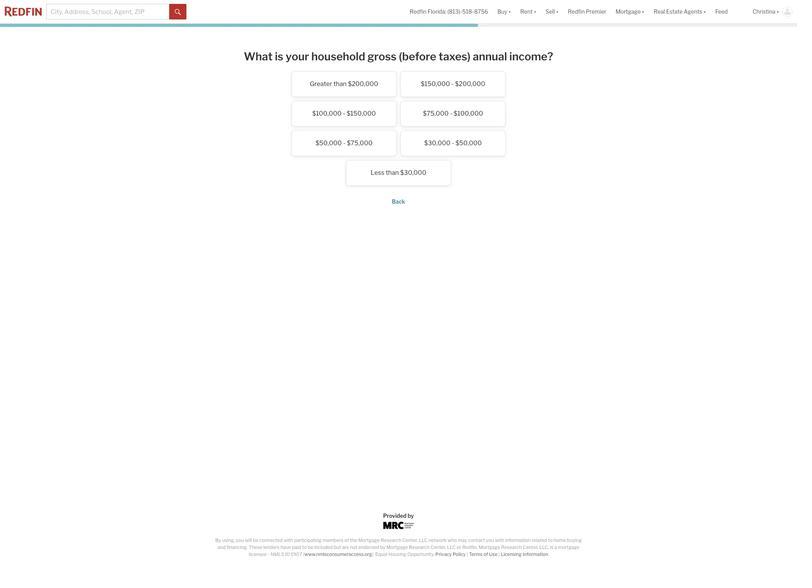 Task type: describe. For each thing, give the bounding box(es) containing it.
information
[[523, 552, 549, 557]]

licensing
[[501, 552, 522, 557]]

▾ for mortgage ▾
[[642, 8, 645, 15]]

- for $150,000
[[452, 80, 454, 87]]

▾ for christina ▾
[[777, 8, 780, 15]]

florida:
[[428, 8, 447, 15]]

mortgage inside dropdown button
[[616, 8, 641, 15]]

not
[[350, 545, 358, 550]]

real estate agents ▾
[[654, 8, 707, 15]]

mortgage up the endorsed
[[359, 538, 380, 543]]

using,
[[222, 538, 235, 543]]

redfin for redfin florida: (813)-518-8756
[[410, 8, 427, 15]]

1 horizontal spatial $150,000
[[421, 80, 450, 87]]

- for $50,000
[[343, 139, 346, 147]]

your
[[286, 50, 309, 63]]

or
[[457, 545, 462, 550]]

518-
[[463, 8, 474, 15]]

opportunity.
[[408, 552, 435, 557]]

included
[[315, 545, 333, 550]]

back
[[392, 198, 405, 205]]

equal
[[376, 552, 388, 557]]

what is your household gross (before taxes) annual income?
[[244, 50, 554, 63]]

members
[[323, 538, 344, 543]]

is inside by using, you will be connected with participating members of the mortgage research center, llc network who may contact you with information related to home buying and financing. these lenders have paid to be included but are not endorsed by mortgage research center, llc or redfin. mortgage research center, llc. is a mortgage licensee - nmls id 1907 (
[[550, 545, 554, 550]]

rent ▾ button
[[521, 0, 537, 23]]

).
[[372, 552, 375, 557]]

real estate agents ▾ link
[[654, 0, 707, 23]]

mortgage research center image
[[384, 522, 414, 529]]

policy
[[453, 552, 466, 557]]

0 vertical spatial by
[[408, 513, 414, 519]]

redfin premier
[[568, 8, 607, 15]]

▾ inside real estate agents ▾ link
[[704, 8, 707, 15]]

$100,000 - $150,000
[[312, 110, 376, 117]]

2 you from the left
[[486, 538, 494, 543]]

rent ▾ button
[[516, 0, 541, 23]]

who
[[448, 538, 457, 543]]

financing.
[[227, 545, 248, 550]]

$200,000 for greater than $200,000
[[348, 80, 379, 87]]

christina
[[753, 8, 776, 15]]

1 | from the left
[[467, 552, 468, 557]]

connected
[[260, 538, 283, 543]]

(813)-
[[448, 8, 463, 15]]

(
[[303, 552, 305, 557]]

- for $75,000
[[450, 110, 453, 117]]

licensee
[[249, 552, 267, 557]]

redfin.
[[463, 545, 478, 550]]

1 vertical spatial $150,000
[[347, 110, 376, 117]]

1 vertical spatial llc
[[447, 545, 456, 550]]

what is your household gross (before taxes) annual income? option group
[[243, 71, 555, 190]]

▾ for buy ▾
[[509, 8, 511, 15]]

of for members
[[345, 538, 349, 543]]

redfin florida: (813)-518-8756
[[410, 8, 489, 15]]

id
[[285, 552, 290, 557]]

privacy
[[436, 552, 452, 557]]

$30,000 - $50,000
[[425, 139, 482, 147]]

are
[[342, 545, 349, 550]]

2 with from the left
[[495, 538, 505, 543]]

greater than $200,000
[[310, 80, 379, 87]]

a
[[555, 545, 557, 550]]

2 $100,000 from the left
[[454, 110, 484, 117]]

information
[[506, 538, 531, 543]]

will
[[245, 538, 252, 543]]

premier
[[586, 8, 607, 15]]

1 vertical spatial $30,000
[[401, 169, 427, 176]]

taxes)
[[439, 50, 471, 63]]

2 horizontal spatial center,
[[523, 545, 539, 550]]

1 horizontal spatial center,
[[431, 545, 446, 550]]

rent ▾
[[521, 8, 537, 15]]

mortgage ▾ button
[[612, 0, 650, 23]]

agents
[[684, 8, 703, 15]]

less
[[371, 169, 385, 176]]

but
[[334, 545, 341, 550]]

christina ▾
[[753, 8, 780, 15]]

provided by
[[383, 513, 414, 519]]

(before
[[399, 50, 437, 63]]

▾ for rent ▾
[[534, 8, 537, 15]]

home
[[554, 538, 567, 543]]

privacy policy link
[[436, 552, 466, 557]]

mortgage ▾
[[616, 8, 645, 15]]

buy
[[498, 8, 508, 15]]

buy ▾
[[498, 8, 511, 15]]

these
[[249, 545, 262, 550]]

City, Address, School, Agent, ZIP search field
[[46, 4, 169, 19]]

housing
[[389, 552, 407, 557]]

participating
[[294, 538, 322, 543]]

less than $30,000
[[371, 169, 427, 176]]

lenders
[[263, 545, 280, 550]]



Task type: locate. For each thing, give the bounding box(es) containing it.
redfin left premier
[[568, 8, 585, 15]]

to up (
[[302, 545, 307, 550]]

▾ left real
[[642, 8, 645, 15]]

- for $30,000
[[452, 139, 455, 147]]

redfin left the florida:
[[410, 8, 427, 15]]

mortgage left real
[[616, 8, 641, 15]]

than right greater
[[334, 80, 347, 87]]

$100,000 up $30,000 - $50,000
[[454, 110, 484, 117]]

▾ inside buy ▾ dropdown button
[[509, 8, 511, 15]]

center,
[[403, 538, 418, 543], [431, 545, 446, 550], [523, 545, 539, 550]]

you up financing.
[[236, 538, 244, 543]]

2 | from the left
[[499, 552, 500, 557]]

- down the taxes)
[[452, 80, 454, 87]]

$50,000 - $75,000
[[316, 139, 373, 147]]

buy ▾ button
[[498, 0, 511, 23]]

is left a
[[550, 545, 554, 550]]

▾ inside rent ▾ dropdown button
[[534, 8, 537, 15]]

1 vertical spatial by
[[380, 545, 386, 550]]

1 horizontal spatial by
[[408, 513, 414, 519]]

rent
[[521, 8, 533, 15]]

0 horizontal spatial $75,000
[[347, 139, 373, 147]]

$100,000
[[312, 110, 342, 117], [454, 110, 484, 117]]

research up opportunity.
[[409, 545, 430, 550]]

1 $100,000 from the left
[[312, 110, 342, 117]]

mortgage up use
[[479, 545, 501, 550]]

by up equal
[[380, 545, 386, 550]]

0 horizontal spatial is
[[275, 50, 284, 63]]

by using, you will be connected with participating members of the mortgage research center, llc network who may contact you with information related to home buying and financing. these lenders have paid to be included but are not endorsed by mortgage research center, llc or redfin. mortgage research center, llc. is a mortgage licensee - nmls id 1907 (
[[216, 538, 582, 557]]

1 vertical spatial than
[[386, 169, 399, 176]]

$200,000
[[348, 80, 379, 87], [455, 80, 486, 87]]

1 horizontal spatial be
[[308, 545, 314, 550]]

0 horizontal spatial by
[[380, 545, 386, 550]]

1 ▾ from the left
[[509, 8, 511, 15]]

▾
[[509, 8, 511, 15], [534, 8, 537, 15], [557, 8, 559, 15], [642, 8, 645, 15], [704, 8, 707, 15], [777, 8, 780, 15]]

1 horizontal spatial |
[[499, 552, 500, 557]]

1 vertical spatial be
[[308, 545, 314, 550]]

buy ▾ button
[[493, 0, 516, 23]]

be
[[253, 538, 259, 543], [308, 545, 314, 550]]

0 vertical spatial $150,000
[[421, 80, 450, 87]]

| down redfin.
[[467, 552, 468, 557]]

▾ inside mortgage ▾ dropdown button
[[642, 8, 645, 15]]

www.nmlsconsumeraccess.org
[[305, 552, 372, 557]]

0 horizontal spatial $50,000
[[316, 139, 342, 147]]

- down lenders
[[268, 552, 270, 557]]

0 vertical spatial be
[[253, 538, 259, 543]]

redfin premier button
[[564, 0, 612, 23]]

0 vertical spatial $75,000
[[423, 110, 449, 117]]

$200,000 down gross
[[348, 80, 379, 87]]

redfin for redfin premier
[[568, 8, 585, 15]]

8756
[[474, 8, 489, 15]]

$50,000 down "$75,000 - $100,000"
[[456, 139, 482, 147]]

have
[[281, 545, 291, 550]]

provided
[[383, 513, 407, 519]]

back button
[[392, 198, 405, 205]]

0 horizontal spatial of
[[345, 538, 349, 543]]

than for $30,000
[[386, 169, 399, 176]]

0 vertical spatial llc
[[419, 538, 428, 543]]

2 horizontal spatial research
[[502, 545, 522, 550]]

0 vertical spatial to
[[549, 538, 553, 543]]

research up the housing
[[381, 538, 402, 543]]

4 ▾ from the left
[[642, 8, 645, 15]]

$150,000 up the $50,000 - $75,000
[[347, 110, 376, 117]]

$30,000
[[425, 139, 451, 147], [401, 169, 427, 176]]

what
[[244, 50, 273, 63]]

mortgage up the housing
[[387, 545, 408, 550]]

submit search image
[[175, 9, 181, 15]]

than
[[334, 80, 347, 87], [386, 169, 399, 176]]

center, up the information at the right
[[523, 545, 539, 550]]

1 you from the left
[[236, 538, 244, 543]]

the
[[350, 538, 358, 543]]

0 horizontal spatial you
[[236, 538, 244, 543]]

2 $50,000 from the left
[[456, 139, 482, 147]]

0 vertical spatial than
[[334, 80, 347, 87]]

▾ for sell ▾
[[557, 8, 559, 15]]

with
[[284, 538, 293, 543], [495, 538, 505, 543]]

$75,000 - $100,000
[[423, 110, 484, 117]]

$150,000
[[421, 80, 450, 87], [347, 110, 376, 117]]

than for $200,000
[[334, 80, 347, 87]]

by up mortgage research center image
[[408, 513, 414, 519]]

0 horizontal spatial $200,000
[[348, 80, 379, 87]]

- down greater than $200,000
[[343, 110, 346, 117]]

- for $100,000
[[343, 110, 346, 117]]

0 horizontal spatial to
[[302, 545, 307, 550]]

sell ▾ button
[[541, 0, 564, 23]]

1 $50,000 from the left
[[316, 139, 342, 147]]

licensing information link
[[501, 552, 549, 557]]

2 $200,000 from the left
[[455, 80, 486, 87]]

$75,000 up $30,000 - $50,000
[[423, 110, 449, 117]]

0 horizontal spatial be
[[253, 538, 259, 543]]

1 horizontal spatial $75,000
[[423, 110, 449, 117]]

annual income?
[[473, 50, 554, 63]]

$200,000 for $150,000 - $200,000
[[455, 80, 486, 87]]

1 horizontal spatial to
[[549, 538, 553, 543]]

of left the
[[345, 538, 349, 543]]

real
[[654, 8, 666, 15]]

mortgage
[[558, 545, 580, 550]]

- up $30,000 - $50,000
[[450, 110, 453, 117]]

3 ▾ from the left
[[557, 8, 559, 15]]

1 redfin from the left
[[410, 8, 427, 15]]

1 horizontal spatial llc
[[447, 545, 456, 550]]

research up licensing
[[502, 545, 522, 550]]

to
[[549, 538, 553, 543], [302, 545, 307, 550]]

▾ inside sell ▾ dropdown button
[[557, 8, 559, 15]]

5 ▾ from the left
[[704, 8, 707, 15]]

2 redfin from the left
[[568, 8, 585, 15]]

than right less
[[386, 169, 399, 176]]

1 horizontal spatial $100,000
[[454, 110, 484, 117]]

1 horizontal spatial of
[[484, 552, 489, 557]]

gross
[[368, 50, 397, 63]]

0 horizontal spatial with
[[284, 538, 293, 543]]

llc up privacy policy link
[[447, 545, 456, 550]]

1907
[[291, 552, 302, 557]]

▾ right buy
[[509, 8, 511, 15]]

- inside by using, you will be connected with participating members of the mortgage research center, llc network who may contact you with information related to home buying and financing. these lenders have paid to be included but are not endorsed by mortgage research center, llc or redfin. mortgage research center, llc. is a mortgage licensee - nmls id 1907 (
[[268, 552, 270, 557]]

nmls
[[271, 552, 284, 557]]

with up have
[[284, 538, 293, 543]]

0 horizontal spatial than
[[334, 80, 347, 87]]

llc.
[[540, 545, 549, 550]]

$50,000 down $100,000 - $150,000
[[316, 139, 342, 147]]

you right "contact"
[[486, 538, 494, 543]]

1 horizontal spatial research
[[409, 545, 430, 550]]

www.nmlsconsumeraccess.org link
[[305, 552, 372, 557]]

of for terms
[[484, 552, 489, 557]]

▾ right rent
[[534, 8, 537, 15]]

1 horizontal spatial redfin
[[568, 8, 585, 15]]

1 horizontal spatial $50,000
[[456, 139, 482, 147]]

of left use
[[484, 552, 489, 557]]

to up the llc. on the bottom of page
[[549, 538, 553, 543]]

buying
[[568, 538, 582, 543]]

feed
[[716, 8, 728, 15]]

by
[[408, 513, 414, 519], [380, 545, 386, 550]]

with up use
[[495, 538, 505, 543]]

mortgage ▾ button
[[616, 0, 645, 23]]

sell
[[546, 8, 555, 15]]

1 horizontal spatial with
[[495, 538, 505, 543]]

1 vertical spatial to
[[302, 545, 307, 550]]

▾ right the "christina"
[[777, 8, 780, 15]]

0 horizontal spatial |
[[467, 552, 468, 557]]

$30,000 up back
[[401, 169, 427, 176]]

0 horizontal spatial llc
[[419, 538, 428, 543]]

sell ▾
[[546, 8, 559, 15]]

by inside by using, you will be connected with participating members of the mortgage research center, llc network who may contact you with information related to home buying and financing. these lenders have paid to be included but are not endorsed by mortgage research center, llc or redfin. mortgage research center, llc. is a mortgage licensee - nmls id 1907 (
[[380, 545, 386, 550]]

0 horizontal spatial research
[[381, 538, 402, 543]]

$150,000 - $200,000
[[421, 80, 486, 87]]

$75,000 down $100,000 - $150,000
[[347, 139, 373, 147]]

| right use
[[499, 552, 500, 557]]

related
[[532, 538, 548, 543]]

and
[[218, 545, 226, 550]]

1 horizontal spatial $200,000
[[455, 80, 486, 87]]

0 vertical spatial $30,000
[[425, 139, 451, 147]]

0 horizontal spatial redfin
[[410, 8, 427, 15]]

you
[[236, 538, 244, 543], [486, 538, 494, 543]]

be up these
[[253, 538, 259, 543]]

be down participating
[[308, 545, 314, 550]]

1 vertical spatial is
[[550, 545, 554, 550]]

by
[[216, 538, 221, 543]]

$150,000 down (before
[[421, 80, 450, 87]]

1 with from the left
[[284, 538, 293, 543]]

- down "$75,000 - $100,000"
[[452, 139, 455, 147]]

of
[[345, 538, 349, 543], [484, 552, 489, 557]]

real estate agents ▾ button
[[650, 0, 711, 23]]

1 $200,000 from the left
[[348, 80, 379, 87]]

2 ▾ from the left
[[534, 8, 537, 15]]

center, down the network
[[431, 545, 446, 550]]

redfin inside button
[[568, 8, 585, 15]]

▾ right sell
[[557, 8, 559, 15]]

6 ▾ from the left
[[777, 8, 780, 15]]

network
[[429, 538, 447, 543]]

0 horizontal spatial center,
[[403, 538, 418, 543]]

center, up opportunity.
[[403, 538, 418, 543]]

www.nmlsconsumeraccess.org ). equal housing opportunity. privacy policy | terms of use | licensing information
[[305, 552, 549, 557]]

1 vertical spatial of
[[484, 552, 489, 557]]

▾ right agents
[[704, 8, 707, 15]]

$30,000 down "$75,000 - $100,000"
[[425, 139, 451, 147]]

sell ▾ button
[[546, 0, 559, 23]]

0 vertical spatial of
[[345, 538, 349, 543]]

contact
[[469, 538, 485, 543]]

1 horizontal spatial is
[[550, 545, 554, 550]]

household
[[312, 50, 366, 63]]

of inside by using, you will be connected with participating members of the mortgage research center, llc network who may contact you with information related to home buying and financing. these lenders have paid to be included but are not endorsed by mortgage research center, llc or redfin. mortgage research center, llc. is a mortgage licensee - nmls id 1907 (
[[345, 538, 349, 543]]

paid
[[292, 545, 301, 550]]

llc up opportunity.
[[419, 538, 428, 543]]

research
[[381, 538, 402, 543], [409, 545, 430, 550], [502, 545, 522, 550]]

0 horizontal spatial $100,000
[[312, 110, 342, 117]]

is left your
[[275, 50, 284, 63]]

endorsed
[[359, 545, 379, 550]]

terms
[[469, 552, 483, 557]]

terms of use link
[[469, 552, 498, 557]]

1 horizontal spatial you
[[486, 538, 494, 543]]

1 horizontal spatial than
[[386, 169, 399, 176]]

is
[[275, 50, 284, 63], [550, 545, 554, 550]]

greater
[[310, 80, 332, 87]]

$100,000 down greater
[[312, 110, 342, 117]]

use
[[490, 552, 498, 557]]

estate
[[667, 8, 683, 15]]

$200,000 down the taxes)
[[455, 80, 486, 87]]

- down $100,000 - $150,000
[[343, 139, 346, 147]]

0 vertical spatial is
[[275, 50, 284, 63]]

1 vertical spatial $75,000
[[347, 139, 373, 147]]

feed button
[[711, 0, 749, 23]]

may
[[458, 538, 468, 543]]

0 horizontal spatial $150,000
[[347, 110, 376, 117]]

-
[[452, 80, 454, 87], [343, 110, 346, 117], [450, 110, 453, 117], [343, 139, 346, 147], [452, 139, 455, 147], [268, 552, 270, 557]]



Task type: vqa. For each thing, say whether or not it's contained in the screenshot.
Mortgage ▾ button
yes



